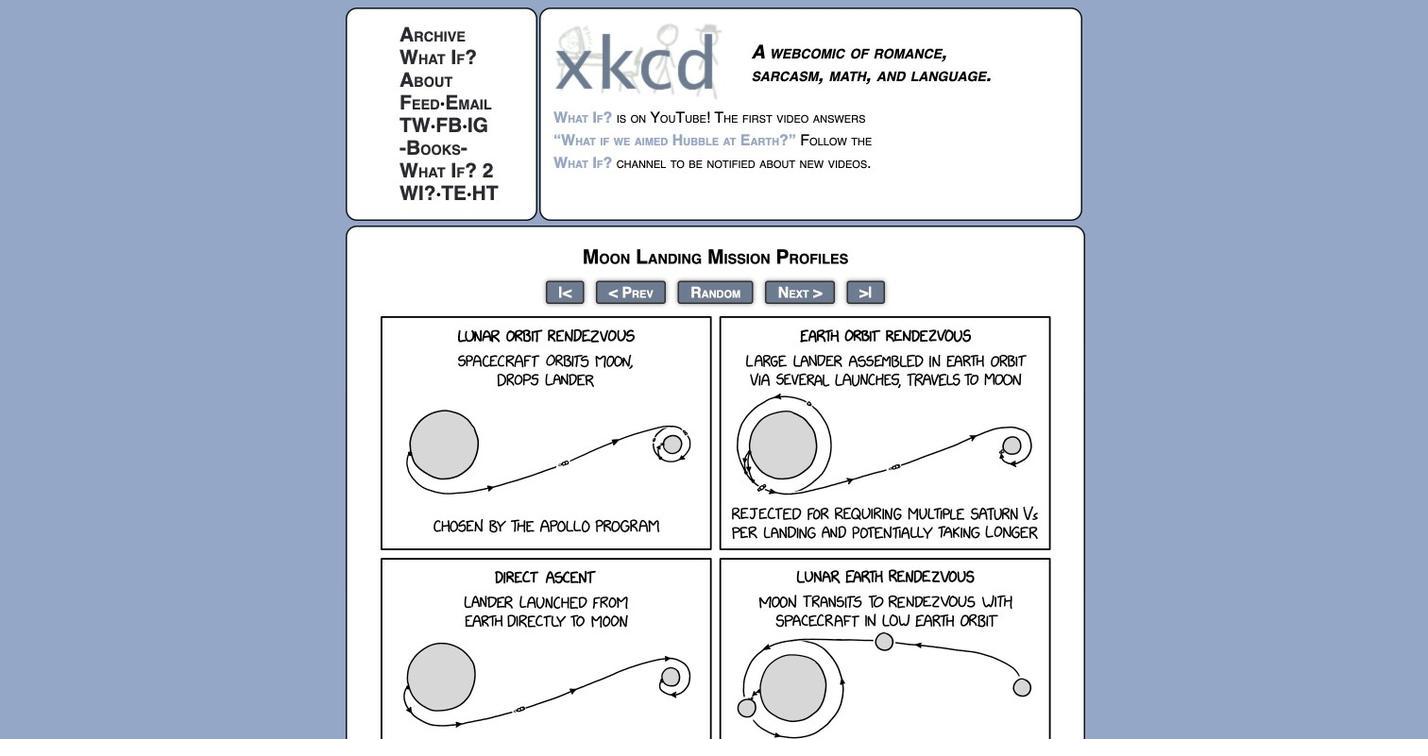 Task type: locate. For each thing, give the bounding box(es) containing it.
xkcd.com logo image
[[554, 22, 728, 100]]



Task type: vqa. For each thing, say whether or not it's contained in the screenshot.
Earth temperature timeline image
no



Task type: describe. For each thing, give the bounding box(es) containing it.
moon landing mission profiles image
[[380, 316, 1051, 740]]



